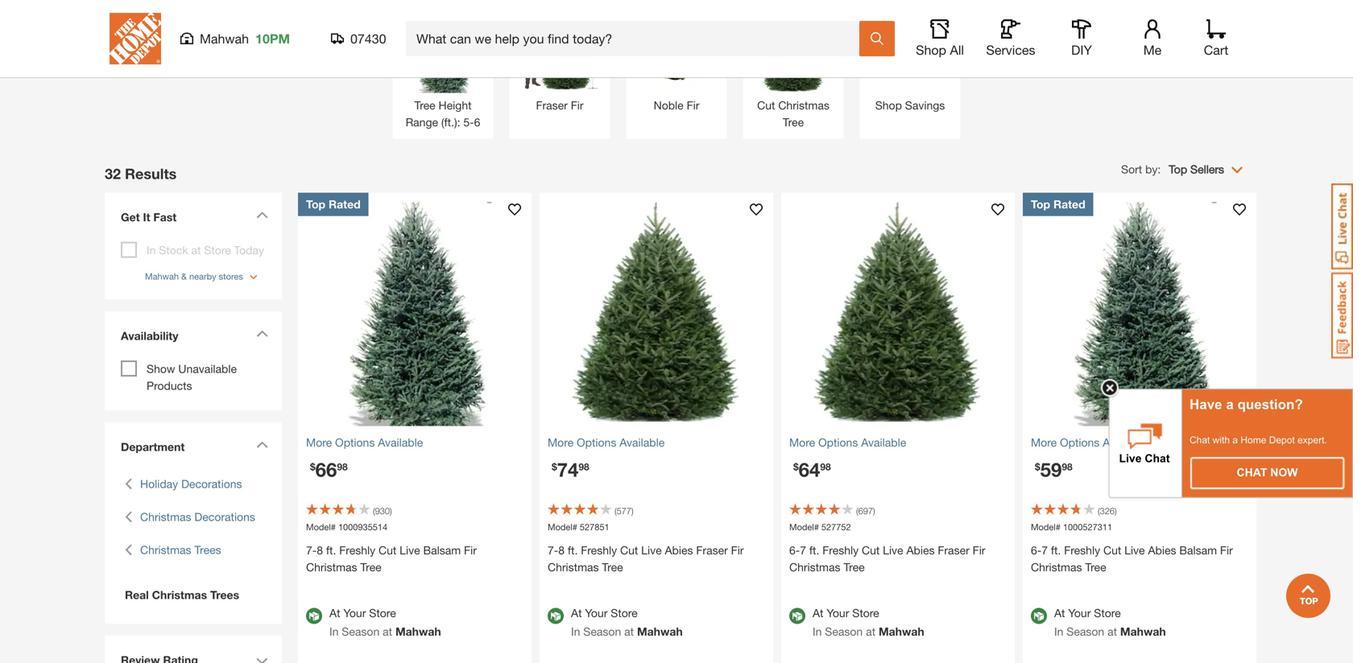 Task type: vqa. For each thing, say whether or not it's contained in the screenshot.
fourth At from left
yes



Task type: locate. For each thing, give the bounding box(es) containing it.
0 vertical spatial decorations
[[181, 478, 242, 491]]

98 up the model# 1000527311
[[1062, 462, 1073, 473]]

your down 7-8 ft. freshly cut live balsam fir christmas tree
[[344, 607, 366, 620]]

christmas inside 6-7 ft. freshly cut live abies balsam fir christmas tree
[[1031, 561, 1082, 574]]

1 live from the left
[[400, 544, 420, 558]]

0 horizontal spatial 8
[[317, 544, 323, 558]]

1 more from the left
[[306, 436, 332, 450]]

3 caret icon image from the top
[[256, 442, 268, 449]]

0 horizontal spatial 7
[[800, 544, 806, 558]]

1 at from the left
[[330, 607, 340, 620]]

2 $ from the left
[[552, 462, 557, 473]]

in
[[147, 244, 156, 257], [330, 626, 339, 639], [571, 626, 580, 639], [813, 626, 822, 639], [1055, 626, 1064, 639]]

mahwah down the 7-8 ft. freshly cut live balsam fir christmas tree "link"
[[396, 626, 441, 639]]

2 vertical spatial back caret image
[[125, 542, 132, 559]]

6- down model# 527752
[[790, 544, 800, 558]]

store down 7-8 ft. freshly cut live abies fraser fir christmas tree
[[611, 607, 638, 620]]

1 top rated from the left
[[306, 198, 361, 211]]

fir
[[571, 99, 584, 112], [687, 99, 700, 112], [464, 544, 477, 558], [731, 544, 744, 558], [973, 544, 986, 558], [1221, 544, 1233, 558]]

freshly inside 6-7 ft. freshly cut live abies balsam fir christmas tree
[[1064, 544, 1101, 558]]

$
[[310, 462, 316, 473], [552, 462, 557, 473], [794, 462, 799, 473], [1035, 462, 1041, 473]]

department
[[121, 441, 185, 454]]

freshly for 74
[[581, 544, 617, 558]]

7
[[800, 544, 806, 558], [1042, 544, 1048, 558]]

me
[[1144, 42, 1162, 58]]

3 $ from the left
[[794, 462, 799, 473]]

0 vertical spatial a
[[1227, 397, 1234, 413]]

season
[[342, 626, 380, 639], [584, 626, 621, 639], [825, 626, 863, 639], [1067, 626, 1105, 639]]

3 live from the left
[[883, 544, 904, 558]]

ft. for 74
[[568, 544, 578, 558]]

trees
[[195, 544, 221, 557], [210, 589, 239, 602]]

$ inside $ 74 98
[[552, 462, 557, 473]]

0 horizontal spatial top
[[306, 198, 326, 211]]

2 more from the left
[[548, 436, 574, 450]]

more options available up $ 59 98 at right bottom
[[1031, 436, 1148, 450]]

0 horizontal spatial top rated
[[306, 198, 361, 211]]

freshly inside 7-8 ft. freshly cut live balsam fir christmas tree
[[339, 544, 376, 558]]

$ inside $ 59 98
[[1035, 462, 1041, 473]]

savings
[[905, 99, 945, 112]]

christmas inside 7-8 ft. freshly cut live balsam fir christmas tree
[[306, 561, 357, 574]]

2 7- from the left
[[548, 544, 559, 558]]

holiday
[[140, 478, 178, 491]]

abies inside 7-8 ft. freshly cut live abies fraser fir christmas tree
[[665, 544, 693, 558]]

cut inside 7-8 ft. freshly cut live balsam fir christmas tree
[[379, 544, 397, 558]]

8 down the model# 1000935514
[[317, 544, 323, 558]]

fir inside 7-8 ft. freshly cut live abies fraser fir christmas tree
[[731, 544, 744, 558]]

mahwah for fourth available for pickup image from the right
[[396, 626, 441, 639]]

at
[[191, 244, 201, 257], [383, 626, 392, 639], [624, 626, 634, 639], [866, 626, 876, 639], [1108, 626, 1117, 639]]

more options available link for 66
[[306, 435, 524, 452]]

tree height range (ft.): 5-6 image
[[401, 8, 485, 93]]

1 horizontal spatial fraser
[[696, 544, 728, 558]]

more options available up $ 66 98
[[306, 436, 423, 450]]

available for 66
[[378, 436, 423, 450]]

$ for 59
[[1035, 462, 1041, 473]]

in stock at store today
[[147, 244, 264, 257]]

4 live from the left
[[1125, 544, 1145, 558]]

back caret image
[[125, 476, 132, 493], [125, 509, 132, 526], [125, 542, 132, 559]]

1 6- from the left
[[790, 544, 800, 558]]

2 8 from the left
[[559, 544, 565, 558]]

3 abies from the left
[[1148, 544, 1177, 558]]

available up the 577
[[620, 436, 665, 450]]

1 $ from the left
[[310, 462, 316, 473]]

more options available link for 64
[[790, 435, 1007, 452]]

( up 1000935514
[[373, 506, 375, 517]]

expert.
[[1298, 435, 1328, 446]]

top rated for 66
[[306, 198, 361, 211]]

cut down the 577
[[620, 544, 638, 558]]

6-7 ft. freshly cut live abies fraser fir christmas tree link
[[790, 543, 1007, 576]]

at your store in season at mahwah
[[330, 607, 441, 639], [571, 607, 683, 639], [813, 607, 925, 639], [1055, 607, 1166, 639]]

4 options from the left
[[1060, 436, 1100, 450]]

tree up range
[[414, 99, 436, 112]]

feedback link image
[[1332, 272, 1354, 359]]

more options available up $ 74 98
[[548, 436, 665, 450]]

(
[[373, 506, 375, 517], [615, 506, 617, 517], [856, 506, 859, 517], [1098, 506, 1100, 517]]

live inside 6-7 ft. freshly cut live abies fraser fir christmas tree
[[883, 544, 904, 558]]

at your store in season at mahwah down 6-7 ft. freshly cut live abies fraser fir christmas tree
[[813, 607, 925, 639]]

model# left 1000527311 on the right bottom of the page
[[1031, 522, 1061, 533]]

2 7 from the left
[[1042, 544, 1048, 558]]

) up 7-8 ft. freshly cut live abies fraser fir christmas tree
[[632, 506, 634, 517]]

christmas right the real
[[152, 589, 207, 602]]

$ up model# 527851
[[552, 462, 557, 473]]

caret icon image inside get it fast link
[[256, 211, 268, 219]]

freshly down 527851
[[581, 544, 617, 558]]

live for 64
[[883, 544, 904, 558]]

697
[[859, 506, 873, 517]]

1 vertical spatial decorations
[[195, 511, 255, 524]]

model#
[[306, 522, 336, 533], [548, 522, 578, 533], [790, 522, 819, 533], [1031, 522, 1061, 533]]

0 horizontal spatial balsam
[[423, 544, 461, 558]]

3 available from the left
[[861, 436, 907, 450]]

cut down the cut christmas tree image
[[757, 99, 775, 112]]

at your store in season at mahwah down 7-8 ft. freshly cut live balsam fir christmas tree
[[330, 607, 441, 639]]

2 abies from the left
[[907, 544, 935, 558]]

a
[[1227, 397, 1234, 413], [1233, 435, 1238, 446]]

6- down the model# 1000527311
[[1031, 544, 1042, 558]]

tree inside 7-8 ft. freshly cut live abies fraser fir christmas tree
[[602, 561, 623, 574]]

available for 74
[[620, 436, 665, 450]]

available up ( 326 )
[[1103, 436, 1148, 450]]

98 inside $ 66 98
[[337, 462, 348, 473]]

available for pickup image
[[306, 609, 322, 625], [548, 609, 564, 625], [790, 609, 806, 625], [1031, 609, 1047, 625]]

2 top rated from the left
[[1031, 198, 1086, 211]]

available up 697
[[861, 436, 907, 450]]

cut down 1000935514
[[379, 544, 397, 558]]

$ for 66
[[310, 462, 316, 473]]

7 down model# 527752
[[800, 544, 806, 558]]

a right 'with'
[[1233, 435, 1238, 446]]

1 freshly from the left
[[339, 544, 376, 558]]

1 more options available link from the left
[[306, 435, 524, 452]]

2 ft. from the left
[[568, 544, 578, 558]]

1 98 from the left
[[337, 462, 348, 473]]

7- inside 7-8 ft. freshly cut live balsam fir christmas tree
[[306, 544, 317, 558]]

3 at your store in season at mahwah from the left
[[813, 607, 925, 639]]

model# 1000935514
[[306, 522, 388, 533]]

) up 7-8 ft. freshly cut live balsam fir christmas tree
[[390, 506, 392, 517]]

more options available link up the 930
[[306, 435, 524, 452]]

$ up model# 527752
[[794, 462, 799, 473]]

tree inside cut christmas tree
[[783, 116, 804, 129]]

ft. down the model# 1000935514
[[326, 544, 336, 558]]

live inside 6-7 ft. freshly cut live abies balsam fir christmas tree
[[1125, 544, 1145, 558]]

3 back caret image from the top
[[125, 542, 132, 559]]

2 options from the left
[[577, 436, 617, 450]]

shop inside button
[[916, 42, 947, 58]]

1 vertical spatial a
[[1233, 435, 1238, 446]]

1 abies from the left
[[665, 544, 693, 558]]

6
[[474, 116, 481, 129]]

more up 74
[[548, 436, 574, 450]]

shop
[[916, 42, 947, 58], [876, 99, 902, 112]]

98 inside $ 64 98
[[820, 462, 831, 473]]

have a question?
[[1190, 397, 1303, 413]]

options up $ 66 98
[[335, 436, 375, 450]]

decorations up 'christmas decorations'
[[181, 478, 242, 491]]

christmas down the model# 1000935514
[[306, 561, 357, 574]]

sort by: top sellers
[[1122, 163, 1225, 176]]

fraser for 74
[[696, 544, 728, 558]]

sellers
[[1191, 163, 1225, 176]]

at your store in season at mahwah down 6-7 ft. freshly cut live abies balsam fir christmas tree
[[1055, 607, 1166, 639]]

back caret image left christmas decorations link
[[125, 509, 132, 526]]

freshly down 527752
[[823, 544, 859, 558]]

7 inside 6-7 ft. freshly cut live abies fraser fir christmas tree
[[800, 544, 806, 558]]

( up 6-7 ft. freshly cut live abies fraser fir christmas tree
[[856, 506, 859, 517]]

abies inside 6-7 ft. freshly cut live abies fraser fir christmas tree
[[907, 544, 935, 558]]

3 more options available link from the left
[[790, 435, 1007, 452]]

decorations
[[181, 478, 242, 491], [195, 511, 255, 524]]

cut for 59
[[1104, 544, 1122, 558]]

balsam inside 7-8 ft. freshly cut live balsam fir christmas tree
[[423, 544, 461, 558]]

( up 7-8 ft. freshly cut live abies fraser fir christmas tree
[[615, 506, 617, 517]]

live inside 7-8 ft. freshly cut live balsam fir christmas tree
[[400, 544, 420, 558]]

services
[[987, 42, 1036, 58]]

freshly for 59
[[1064, 544, 1101, 558]]

christmas down holiday on the left bottom of the page
[[140, 511, 191, 524]]

4 season from the left
[[1067, 626, 1105, 639]]

trees down christmas trees link
[[210, 589, 239, 602]]

2 balsam from the left
[[1180, 544, 1217, 558]]

decorations down holiday decorations link
[[195, 511, 255, 524]]

cut down 697
[[862, 544, 880, 558]]

tree down 527851
[[602, 561, 623, 574]]

mahwah left '10pm'
[[200, 31, 249, 46]]

1 horizontal spatial rated
[[1054, 198, 1086, 211]]

fir inside 6-7 ft. freshly cut live abies fraser fir christmas tree
[[973, 544, 986, 558]]

mahwah down 6-7 ft. freshly cut live abies balsam fir christmas tree link
[[1121, 626, 1166, 639]]

store up stores
[[204, 244, 231, 257]]

cut inside 6-7 ft. freshly cut live abies balsam fir christmas tree
[[1104, 544, 1122, 558]]

options for 66
[[335, 436, 375, 450]]

your down 6-7 ft. freshly cut live abies balsam fir christmas tree
[[1069, 607, 1091, 620]]

2 ) from the left
[[632, 506, 634, 517]]

1 horizontal spatial 6-
[[1031, 544, 1042, 558]]

1 horizontal spatial shop
[[916, 42, 947, 58]]

6- inside 6-7 ft. freshly cut live abies balsam fir christmas tree
[[1031, 544, 1042, 558]]

abies
[[665, 544, 693, 558], [907, 544, 935, 558], [1148, 544, 1177, 558]]

6- for 64
[[790, 544, 800, 558]]

noble fir image
[[634, 8, 719, 93]]

4 ) from the left
[[1115, 506, 1117, 517]]

fraser inside 7-8 ft. freshly cut live abies fraser fir christmas tree
[[696, 544, 728, 558]]

577
[[617, 506, 632, 517]]

1 ft. from the left
[[326, 544, 336, 558]]

7- down model# 527851
[[548, 544, 559, 558]]

8 inside 7-8 ft. freshly cut live balsam fir christmas tree
[[317, 544, 323, 558]]

) up 6-7 ft. freshly cut live abies balsam fir christmas tree
[[1115, 506, 1117, 517]]

1 vertical spatial back caret image
[[125, 509, 132, 526]]

6- inside 6-7 ft. freshly cut live abies fraser fir christmas tree
[[790, 544, 800, 558]]

christmas decorations link
[[140, 509, 255, 526]]

fraser inside 6-7 ft. freshly cut live abies fraser fir christmas tree
[[938, 544, 970, 558]]

top for 66
[[306, 198, 326, 211]]

2 horizontal spatial fraser
[[938, 544, 970, 558]]

2 more options available from the left
[[548, 436, 665, 450]]

7- inside 7-8 ft. freshly cut live abies fraser fir christmas tree
[[548, 544, 559, 558]]

3 more from the left
[[790, 436, 815, 450]]

ft. for 66
[[326, 544, 336, 558]]

cut christmas tree link
[[751, 8, 836, 131]]

3 season from the left
[[825, 626, 863, 639]]

ft. down model# 527752
[[810, 544, 820, 558]]

1 ( from the left
[[373, 506, 375, 517]]

available for 64
[[861, 436, 907, 450]]

1 horizontal spatial top
[[1031, 198, 1051, 211]]

0 horizontal spatial shop
[[876, 99, 902, 112]]

527752
[[822, 522, 851, 533]]

model# left 527752
[[790, 522, 819, 533]]

7 down the model# 1000527311
[[1042, 544, 1048, 558]]

live
[[400, 544, 420, 558], [641, 544, 662, 558], [883, 544, 904, 558], [1125, 544, 1145, 558]]

cut
[[757, 99, 775, 112], [379, 544, 397, 558], [620, 544, 638, 558], [862, 544, 880, 558], [1104, 544, 1122, 558]]

1 at your store in season at mahwah from the left
[[330, 607, 441, 639]]

fraser for 64
[[938, 544, 970, 558]]

4 ft. from the left
[[1051, 544, 1061, 558]]

options up $ 74 98
[[577, 436, 617, 450]]

christmas down the model# 1000527311
[[1031, 561, 1082, 574]]

balsam inside 6-7 ft. freshly cut live abies balsam fir christmas tree
[[1180, 544, 1217, 558]]

2 freshly from the left
[[581, 544, 617, 558]]

6-
[[790, 544, 800, 558], [1031, 544, 1042, 558]]

)
[[390, 506, 392, 517], [632, 506, 634, 517], [873, 506, 875, 517], [1115, 506, 1117, 517]]

tree down the cut christmas tree image
[[783, 116, 804, 129]]

1 horizontal spatial 7-
[[548, 544, 559, 558]]

4 more from the left
[[1031, 436, 1057, 450]]

ft. inside 6-7 ft. freshly cut live abies fraser fir christmas tree
[[810, 544, 820, 558]]

6-7 ft. freshly cut live abies balsam fir christmas tree image
[[1023, 193, 1257, 427]]

1 available from the left
[[378, 436, 423, 450]]

3 ft. from the left
[[810, 544, 820, 558]]

at
[[330, 607, 340, 620], [571, 607, 582, 620], [813, 607, 824, 620], [1055, 607, 1065, 620]]

tree down 1000935514
[[360, 561, 382, 574]]

chat
[[1237, 467, 1268, 479]]

8 for 66
[[317, 544, 323, 558]]

98 up model# 527752
[[820, 462, 831, 473]]

2 rated from the left
[[1054, 198, 1086, 211]]

3 freshly from the left
[[823, 544, 859, 558]]

back caret image up the real
[[125, 542, 132, 559]]

rated
[[329, 198, 361, 211], [1054, 198, 1086, 211]]

2 live from the left
[[641, 544, 662, 558]]

3 ( from the left
[[856, 506, 859, 517]]

3 available for pickup image from the left
[[790, 609, 806, 625]]

christmas down model# 527752
[[790, 561, 841, 574]]

ft.
[[326, 544, 336, 558], [568, 544, 578, 558], [810, 544, 820, 558], [1051, 544, 1061, 558]]

) up 6-7 ft. freshly cut live abies fraser fir christmas tree
[[873, 506, 875, 517]]

2 ( from the left
[[615, 506, 617, 517]]

6- for 59
[[1031, 544, 1042, 558]]

freshly for 64
[[823, 544, 859, 558]]

in stock at store today link
[[147, 244, 264, 257]]

1 7 from the left
[[800, 544, 806, 558]]

$ up the model# 1000527311
[[1035, 462, 1041, 473]]

shop for shop all
[[916, 42, 947, 58]]

fraser inside fraser fir link
[[536, 99, 568, 112]]

depot
[[1269, 435, 1295, 446]]

0 vertical spatial trees
[[195, 544, 221, 557]]

4 more options available link from the left
[[1031, 435, 1249, 452]]

availability
[[121, 330, 178, 343]]

top rated
[[306, 198, 361, 211], [1031, 198, 1086, 211]]

more options available
[[306, 436, 423, 450], [548, 436, 665, 450], [790, 436, 907, 450], [1031, 436, 1148, 450]]

stores
[[219, 272, 243, 282]]

7 inside 6-7 ft. freshly cut live abies balsam fir christmas tree
[[1042, 544, 1048, 558]]

abies for 59
[[1148, 544, 1177, 558]]

a right have at the right of page
[[1227, 397, 1234, 413]]

7- down the model# 1000935514
[[306, 544, 317, 558]]

$ inside $ 64 98
[[794, 462, 799, 473]]

more options available link up 326
[[1031, 435, 1249, 452]]

98 up model# 527851
[[579, 462, 590, 473]]

98 inside $ 59 98
[[1062, 462, 1073, 473]]

your down 6-7 ft. freshly cut live abies fraser fir christmas tree
[[827, 607, 849, 620]]

top for 59
[[1031, 198, 1051, 211]]

tree inside 6-7 ft. freshly cut live abies balsam fir christmas tree
[[1086, 561, 1107, 574]]

4 model# from the left
[[1031, 522, 1061, 533]]

more for 64
[[790, 436, 815, 450]]

3 more options available from the left
[[790, 436, 907, 450]]

sort
[[1122, 163, 1143, 176]]

98 for 66
[[337, 462, 348, 473]]

department link
[[113, 431, 274, 464]]

1 back caret image from the top
[[125, 476, 132, 493]]

shop all button
[[914, 19, 966, 58]]

at your store in season at mahwah down 7-8 ft. freshly cut live abies fraser fir christmas tree
[[571, 607, 683, 639]]

store down 6-7 ft. freshly cut live abies balsam fir christmas tree
[[1094, 607, 1121, 620]]

3 ) from the left
[[873, 506, 875, 517]]

3 model# from the left
[[790, 522, 819, 533]]

98 inside $ 74 98
[[579, 462, 590, 473]]

2 6- from the left
[[1031, 544, 1042, 558]]

6-7 ft. freshly cut live abies fraser fir christmas tree image
[[781, 193, 1015, 427]]

0 horizontal spatial 6-
[[790, 544, 800, 558]]

tree inside 7-8 ft. freshly cut live balsam fir christmas tree
[[360, 561, 382, 574]]

tree
[[414, 99, 436, 112], [783, 116, 804, 129], [360, 561, 382, 574], [602, 561, 623, 574], [844, 561, 865, 574], [1086, 561, 1107, 574]]

mahwah down "6-7 ft. freshly cut live abies fraser fir christmas tree" link
[[879, 626, 925, 639]]

2 model# from the left
[[548, 522, 578, 533]]

more up 59
[[1031, 436, 1057, 450]]

mahwah
[[200, 31, 249, 46], [145, 272, 179, 282], [396, 626, 441, 639], [637, 626, 683, 639], [879, 626, 925, 639], [1121, 626, 1166, 639]]

question?
[[1238, 397, 1303, 413]]

1 ) from the left
[[390, 506, 392, 517]]

mahwah 10pm
[[200, 31, 290, 46]]

1 model# from the left
[[306, 522, 336, 533]]

freshly for 66
[[339, 544, 376, 558]]

0 vertical spatial shop
[[916, 42, 947, 58]]

caret icon image inside availability link
[[256, 330, 268, 338]]

tree down 1000527311 on the right bottom of the page
[[1086, 561, 1107, 574]]

holiday decorations link
[[140, 476, 242, 493]]

$ up the model# 1000935514
[[310, 462, 316, 473]]

1 balsam from the left
[[423, 544, 461, 558]]

0 horizontal spatial 7-
[[306, 544, 317, 558]]

tree down 527752
[[844, 561, 865, 574]]

cut christmas tree image
[[751, 8, 836, 93]]

christmas down model# 527851
[[548, 561, 599, 574]]

4 $ from the left
[[1035, 462, 1041, 473]]

cut for 66
[[379, 544, 397, 558]]

1 options from the left
[[335, 436, 375, 450]]

0 horizontal spatial rated
[[329, 198, 361, 211]]

cut inside 6-7 ft. freshly cut live abies fraser fir christmas tree
[[862, 544, 880, 558]]

options up $ 64 98
[[819, 436, 858, 450]]

1 vertical spatial shop
[[876, 99, 902, 112]]

ft. down model# 527851
[[568, 544, 578, 558]]

ft. inside 6-7 ft. freshly cut live abies balsam fir christmas tree
[[1051, 544, 1061, 558]]

$ 66 98
[[310, 458, 348, 481]]

at down 6-7 ft. freshly cut live abies balsam fir christmas tree
[[1108, 626, 1117, 639]]

back caret image left holiday on the left bottom of the page
[[125, 476, 132, 493]]

ft. inside 7-8 ft. freshly cut live balsam fir christmas tree
[[326, 544, 336, 558]]

4 at from the left
[[1055, 607, 1065, 620]]

ft. inside 7-8 ft. freshly cut live abies fraser fir christmas tree
[[568, 544, 578, 558]]

more options available link up the 577
[[548, 435, 765, 452]]

decorations for christmas decorations
[[195, 511, 255, 524]]

2 back caret image from the top
[[125, 509, 132, 526]]

2 horizontal spatial abies
[[1148, 544, 1177, 558]]

more options available up $ 64 98
[[790, 436, 907, 450]]

more options available link up "( 697 )"
[[790, 435, 1007, 452]]

98 up the model# 1000935514
[[337, 462, 348, 473]]

at down 6-7 ft. freshly cut live abies fraser fir christmas tree
[[866, 626, 876, 639]]

your down 7-8 ft. freshly cut live abies fraser fir christmas tree
[[585, 607, 608, 620]]

height
[[439, 99, 472, 112]]

freshly inside 7-8 ft. freshly cut live abies fraser fir christmas tree
[[581, 544, 617, 558]]

1 horizontal spatial abies
[[907, 544, 935, 558]]

1 rated from the left
[[329, 198, 361, 211]]

real christmas trees
[[125, 589, 239, 602]]

( 577 )
[[615, 506, 634, 517]]

fir inside "link"
[[687, 99, 700, 112]]

8 down model# 527851
[[559, 544, 565, 558]]

more up the 64
[[790, 436, 815, 450]]

1 horizontal spatial top rated
[[1031, 198, 1086, 211]]

7-
[[306, 544, 317, 558], [548, 544, 559, 558]]

3 options from the left
[[819, 436, 858, 450]]

4 freshly from the left
[[1064, 544, 1101, 558]]

christmas inside cut christmas tree
[[779, 99, 830, 112]]

7 for 64
[[800, 544, 806, 558]]

2 more options available link from the left
[[548, 435, 765, 452]]

3 98 from the left
[[820, 462, 831, 473]]

4 more options available from the left
[[1031, 436, 1148, 450]]

6-7 ft. freshly cut live abies fraser fir christmas tree
[[790, 544, 986, 574]]

christmas down the cut christmas tree image
[[779, 99, 830, 112]]

1 8 from the left
[[317, 544, 323, 558]]

$ inside $ 66 98
[[310, 462, 316, 473]]

( up 1000527311 on the right bottom of the page
[[1098, 506, 1100, 517]]

4 available from the left
[[1103, 436, 1148, 450]]

1 horizontal spatial 7
[[1042, 544, 1048, 558]]

2 98 from the left
[[579, 462, 590, 473]]

cut inside 7-8 ft. freshly cut live abies fraser fir christmas tree
[[620, 544, 638, 558]]

abies for 64
[[907, 544, 935, 558]]

available
[[378, 436, 423, 450], [620, 436, 665, 450], [861, 436, 907, 450], [1103, 436, 1148, 450]]

1 horizontal spatial balsam
[[1180, 544, 1217, 558]]

range
[[406, 116, 438, 129]]

1 more options available from the left
[[306, 436, 423, 450]]

4 ( from the left
[[1098, 506, 1100, 517]]

2 your from the left
[[585, 607, 608, 620]]

0 horizontal spatial fraser
[[536, 99, 568, 112]]

stock
[[159, 244, 188, 257]]

$ for 74
[[552, 462, 557, 473]]

mahwah down 7-8 ft. freshly cut live abies fraser fir christmas tree link
[[637, 626, 683, 639]]

1 horizontal spatial 8
[[559, 544, 565, 558]]

model# left 1000935514
[[306, 522, 336, 533]]

store
[[204, 244, 231, 257], [369, 607, 396, 620], [611, 607, 638, 620], [853, 607, 880, 620], [1094, 607, 1121, 620]]

1 available for pickup image from the left
[[306, 609, 322, 625]]

8 inside 7-8 ft. freshly cut live abies fraser fir christmas tree
[[559, 544, 565, 558]]

freshly inside 6-7 ft. freshly cut live abies fraser fir christmas tree
[[823, 544, 859, 558]]

live inside 7-8 ft. freshly cut live abies fraser fir christmas tree
[[641, 544, 662, 558]]

2 caret icon image from the top
[[256, 330, 268, 338]]

4 98 from the left
[[1062, 462, 1073, 473]]

2 available from the left
[[620, 436, 665, 450]]

0 horizontal spatial abies
[[665, 544, 693, 558]]

abies inside 6-7 ft. freshly cut live abies balsam fir christmas tree
[[1148, 544, 1177, 558]]

1 7- from the left
[[306, 544, 317, 558]]

0 vertical spatial back caret image
[[125, 476, 132, 493]]

caret icon image
[[256, 211, 268, 219], [256, 330, 268, 338], [256, 442, 268, 449], [256, 659, 268, 664]]

1 caret icon image from the top
[[256, 211, 268, 219]]

diy button
[[1056, 19, 1108, 58]]

caret icon image inside department link
[[256, 442, 268, 449]]

rated for 66
[[329, 198, 361, 211]]

model# left 527851
[[548, 522, 578, 533]]

ft. down the model# 1000527311
[[1051, 544, 1061, 558]]

) for 64
[[873, 506, 875, 517]]



Task type: describe. For each thing, give the bounding box(es) containing it.
noble fir link
[[634, 8, 719, 114]]

ft. for 64
[[810, 544, 820, 558]]

with
[[1213, 435, 1230, 446]]

available for 59
[[1103, 436, 1148, 450]]

holiday decorations
[[140, 478, 242, 491]]

caret icon image for get it fast
[[256, 211, 268, 219]]

4 your from the left
[[1069, 607, 1091, 620]]

show
[[147, 363, 175, 376]]

christmas down christmas decorations link
[[140, 544, 191, 557]]

show unavailable products
[[147, 363, 237, 393]]

back caret image for holiday decorations
[[125, 476, 132, 493]]

mahwah for 4th available for pickup image from the left
[[1121, 626, 1166, 639]]

66
[[316, 458, 337, 481]]

live chat image
[[1332, 184, 1354, 270]]

it
[[143, 211, 150, 224]]

( for 64
[[856, 506, 859, 517]]

6-7 ft. freshly cut live abies balsam fir christmas tree link
[[1031, 543, 1249, 576]]

options for 64
[[819, 436, 858, 450]]

527851
[[580, 522, 610, 533]]

$ for 64
[[794, 462, 799, 473]]

shop for shop savings
[[876, 99, 902, 112]]

live for 74
[[641, 544, 662, 558]]

7-8 ft. freshly cut live abies fraser fir christmas tree image
[[540, 193, 773, 427]]

8 for 74
[[559, 544, 565, 558]]

1000527311
[[1063, 522, 1113, 533]]

store down 7-8 ft. freshly cut live balsam fir christmas tree
[[369, 607, 396, 620]]

chat now link
[[1192, 458, 1344, 489]]

mahwah for third available for pickup image from right
[[637, 626, 683, 639]]

4 caret icon image from the top
[[256, 659, 268, 664]]

unavailable
[[178, 363, 237, 376]]

decorations for holiday decorations
[[181, 478, 242, 491]]

the home depot logo image
[[110, 13, 161, 64]]

at down 7-8 ft. freshly cut live balsam fir christmas tree
[[383, 626, 392, 639]]

get it fast link
[[113, 201, 274, 238]]

fir inside 6-7 ft. freshly cut live abies balsam fir christmas tree
[[1221, 544, 1233, 558]]

64
[[799, 458, 820, 481]]

services button
[[985, 19, 1037, 58]]

fraser fir link
[[518, 8, 602, 114]]

shop savings
[[876, 99, 945, 112]]

2 at your store in season at mahwah from the left
[[571, 607, 683, 639]]

more options available for 64
[[790, 436, 907, 450]]

have
[[1190, 397, 1223, 413]]

results
[[125, 165, 177, 182]]

back caret image for christmas decorations
[[125, 509, 132, 526]]

model# for 74
[[548, 522, 578, 533]]

mahwah & nearby stores
[[145, 272, 243, 282]]

) for 66
[[390, 506, 392, 517]]

cart link
[[1199, 19, 1234, 58]]

options for 74
[[577, 436, 617, 450]]

1 your from the left
[[344, 607, 366, 620]]

get it fast
[[121, 211, 177, 224]]

abies for 74
[[665, 544, 693, 558]]

What can we help you find today? search field
[[417, 22, 859, 56]]

tree inside tree height range (ft.): 5-6
[[414, 99, 436, 112]]

model# for 66
[[306, 522, 336, 533]]

) for 74
[[632, 506, 634, 517]]

christmas trees
[[140, 544, 221, 557]]

at down 7-8 ft. freshly cut live abies fraser fir christmas tree
[[624, 626, 634, 639]]

2 horizontal spatial top
[[1169, 163, 1188, 176]]

( for 66
[[373, 506, 375, 517]]

mahwah for third available for pickup image from left
[[879, 626, 925, 639]]

availability link
[[113, 320, 274, 357]]

ft. for 59
[[1051, 544, 1061, 558]]

7-8 ft. freshly cut live abies fraser fir christmas tree
[[548, 544, 744, 574]]

more for 74
[[548, 436, 574, 450]]

930
[[375, 506, 390, 517]]

2 available for pickup image from the left
[[548, 609, 564, 625]]

4 at your store in season at mahwah from the left
[[1055, 607, 1166, 639]]

cut for 74
[[620, 544, 638, 558]]

2 at from the left
[[571, 607, 582, 620]]

real christmas trees link
[[121, 587, 266, 604]]

chat with a home depot expert.
[[1190, 435, 1328, 446]]

rated for 59
[[1054, 198, 1086, 211]]

christmas decorations
[[140, 511, 255, 524]]

more options available for 66
[[306, 436, 423, 450]]

32
[[105, 165, 121, 182]]

caret icon image for department
[[256, 442, 268, 449]]

98 for 59
[[1062, 462, 1073, 473]]

07430 button
[[331, 31, 387, 47]]

3 your from the left
[[827, 607, 849, 620]]

( 326 )
[[1098, 506, 1117, 517]]

options for 59
[[1060, 436, 1100, 450]]

7-8 ft. freshly cut live balsam fir christmas tree
[[306, 544, 477, 574]]

07430
[[350, 31, 386, 46]]

1 vertical spatial trees
[[210, 589, 239, 602]]

32 results
[[105, 165, 177, 182]]

tree inside 6-7 ft. freshly cut live abies fraser fir christmas tree
[[844, 561, 865, 574]]

7- for 74
[[548, 544, 559, 558]]

get
[[121, 211, 140, 224]]

cart
[[1204, 42, 1229, 58]]

( for 74
[[615, 506, 617, 517]]

store down 6-7 ft. freshly cut live abies fraser fir christmas tree
[[853, 607, 880, 620]]

&
[[181, 272, 187, 282]]

7-8 ft. freshly cut live abies fraser fir christmas tree link
[[548, 543, 765, 576]]

noble fir
[[654, 99, 700, 112]]

now
[[1271, 467, 1298, 479]]

cut inside cut christmas tree
[[757, 99, 775, 112]]

cut christmas tree
[[757, 99, 830, 129]]

74
[[557, 458, 579, 481]]

shop all
[[916, 42, 964, 58]]

7- for 66
[[306, 544, 317, 558]]

10pm
[[255, 31, 290, 46]]

by:
[[1146, 163, 1161, 176]]

model# 527851
[[548, 522, 610, 533]]

top rated for 59
[[1031, 198, 1086, 211]]

model# 527752
[[790, 522, 851, 533]]

98 for 64
[[820, 462, 831, 473]]

tree height range (ft.): 5-6
[[406, 99, 481, 129]]

christmas inside 7-8 ft. freshly cut live abies fraser fir christmas tree
[[548, 561, 599, 574]]

more options available link for 59
[[1031, 435, 1249, 452]]

more options available for 74
[[548, 436, 665, 450]]

more options available for 59
[[1031, 436, 1148, 450]]

christmas inside 6-7 ft. freshly cut live abies fraser fir christmas tree
[[790, 561, 841, 574]]

7 for 59
[[1042, 544, 1048, 558]]

( for 59
[[1098, 506, 1100, 517]]

more for 59
[[1031, 436, 1057, 450]]

$ 59 98
[[1035, 458, 1073, 481]]

diy
[[1072, 42, 1092, 58]]

live for 59
[[1125, 544, 1145, 558]]

tree height range (ft.): 5-6 link
[[401, 8, 485, 131]]

98 for 74
[[579, 462, 590, 473]]

6-7 ft. freshly cut live abies balsam fir christmas tree
[[1031, 544, 1233, 574]]

fraser fir
[[536, 99, 584, 112]]

fast
[[153, 211, 177, 224]]

cut for 64
[[862, 544, 880, 558]]

shop savings link
[[868, 8, 953, 114]]

live for 66
[[400, 544, 420, 558]]

fir inside 7-8 ft. freshly cut live balsam fir christmas tree
[[464, 544, 477, 558]]

at right stock
[[191, 244, 201, 257]]

326
[[1100, 506, 1115, 517]]

4 available for pickup image from the left
[[1031, 609, 1047, 625]]

christmas trees link
[[140, 542, 221, 559]]

3 at from the left
[[813, 607, 824, 620]]

(ft.):
[[441, 116, 460, 129]]

show unavailable products link
[[147, 363, 237, 393]]

me button
[[1127, 19, 1179, 58]]

1 season from the left
[[342, 626, 380, 639]]

( 697 )
[[856, 506, 875, 517]]

59
[[1041, 458, 1062, 481]]

caret icon image for availability
[[256, 330, 268, 338]]

shop savings image
[[868, 8, 953, 93]]

model# for 59
[[1031, 522, 1061, 533]]

products
[[147, 379, 192, 393]]

mahwah left &
[[145, 272, 179, 282]]

nearby
[[189, 272, 216, 282]]

) for 59
[[1115, 506, 1117, 517]]

fraser fir image
[[518, 8, 602, 93]]

7-8 ft. freshly cut live balsam fir christmas tree image
[[298, 193, 532, 427]]

today
[[234, 244, 264, 257]]

2 season from the left
[[584, 626, 621, 639]]

1000935514
[[338, 522, 388, 533]]

more for 66
[[306, 436, 332, 450]]

home
[[1241, 435, 1267, 446]]

( 930 )
[[373, 506, 392, 517]]

5-
[[464, 116, 474, 129]]

back caret image for christmas trees
[[125, 542, 132, 559]]

real
[[125, 589, 149, 602]]

model# for 64
[[790, 522, 819, 533]]

$ 74 98
[[552, 458, 590, 481]]

more options available link for 74
[[548, 435, 765, 452]]



